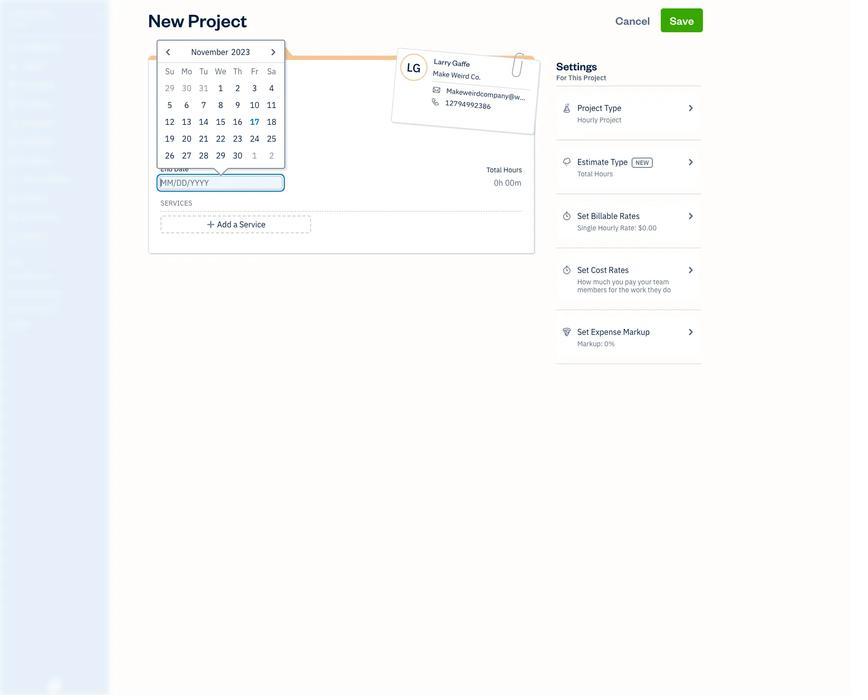 Task type: locate. For each thing, give the bounding box(es) containing it.
29 down 22
[[216, 151, 226, 161]]

3
[[252, 83, 257, 93]]

0 horizontal spatial 2 button
[[229, 80, 246, 97]]

7
[[201, 100, 206, 110]]

total
[[487, 166, 502, 174], [578, 169, 593, 178]]

1 vertical spatial 1
[[252, 151, 257, 161]]

4
[[269, 83, 274, 93]]

1 chevronright image from the top
[[686, 102, 695, 114]]

30 right add team member image
[[182, 83, 192, 93]]

30 for the bottommost 30 button
[[233, 151, 243, 161]]

team
[[165, 75, 182, 84]]

new project
[[148, 8, 247, 32]]

0 vertical spatial 2
[[235, 83, 240, 93]]

1 horizontal spatial 30 button
[[229, 147, 246, 164]]

for
[[609, 285, 617, 294]]

hours down estimate type
[[595, 169, 613, 178]]

projects image
[[562, 102, 572, 114]]

the
[[619, 285, 629, 294]]

1 vertical spatial type
[[611, 157, 628, 167]]

1 for the left 1 button
[[218, 83, 223, 93]]

apps image
[[7, 257, 106, 265]]

set cost rates
[[578, 265, 629, 275]]

invoice image
[[6, 100, 18, 110]]

0 vertical spatial 1 button
[[212, 80, 229, 97]]

hourly down 'set billable rates'
[[598, 223, 619, 232]]

type up hourly project
[[605, 103, 622, 113]]

lg
[[406, 59, 422, 76]]

3 chevronright image from the top
[[686, 264, 695, 276]]

31 button
[[195, 80, 212, 97]]

16
[[233, 117, 243, 127]]

12
[[165, 117, 175, 127]]

2 button down th
[[229, 80, 246, 97]]

0 horizontal spatial 30
[[182, 83, 192, 93]]

2
[[235, 83, 240, 93], [269, 151, 274, 161]]

29 button
[[161, 80, 178, 97], [212, 147, 229, 164]]

markup: 0%
[[578, 339, 615, 348]]

markup
[[623, 327, 650, 337]]

1 vertical spatial 29
[[216, 151, 226, 161]]

project right this
[[584, 73, 607, 82]]

1 down 24
[[252, 151, 257, 161]]

add
[[217, 220, 232, 229]]

0 vertical spatial 29
[[165, 83, 175, 93]]

we
[[215, 66, 226, 76]]

envelope image
[[431, 86, 442, 94]]

your
[[638, 278, 652, 286]]

project
[[188, 8, 247, 32], [584, 73, 607, 82], [578, 103, 603, 113], [600, 115, 622, 124]]

do
[[663, 285, 671, 294]]

set
[[578, 211, 589, 221], [578, 265, 589, 275], [578, 327, 589, 337]]

1 horizontal spatial 30
[[233, 151, 243, 161]]

save button
[[661, 8, 703, 32]]

members
[[578, 285, 607, 294]]

1 vertical spatial set
[[578, 265, 589, 275]]

service
[[239, 220, 266, 229]]

1 up 8
[[218, 83, 223, 93]]

12 button
[[161, 113, 178, 130]]

1 button down we
[[212, 80, 229, 97]]

10
[[250, 100, 259, 110]]

gaffe
[[452, 58, 470, 69]]

1 button down 24
[[246, 147, 263, 164]]

1 set from the top
[[578, 211, 589, 221]]

0 vertical spatial rates
[[620, 211, 640, 221]]

rates up rate
[[620, 211, 640, 221]]

co.
[[471, 72, 481, 82]]

1 button
[[212, 80, 229, 97], [246, 147, 263, 164]]

2 chevronright image from the top
[[686, 156, 695, 168]]

30 button
[[178, 80, 195, 97], [229, 147, 246, 164]]

project down project type
[[600, 115, 622, 124]]

28 button
[[195, 147, 212, 164]]

total hours
[[487, 166, 522, 174], [578, 169, 613, 178]]

set for set cost rates
[[578, 265, 589, 275]]

mo
[[181, 66, 192, 76]]

2 button down 25
[[263, 147, 280, 164]]

total down estimate
[[578, 169, 593, 178]]

project up hourly project
[[578, 103, 603, 113]]

add team member image
[[170, 92, 179, 104]]

9 button
[[229, 97, 246, 113]]

timer image
[[6, 175, 18, 185]]

settings for this project
[[557, 59, 607, 82]]

14
[[199, 117, 209, 127]]

29 button down 22
[[212, 147, 229, 164]]

29 down su
[[165, 83, 175, 93]]

29 button up '5'
[[161, 80, 178, 97]]

0 vertical spatial type
[[605, 103, 622, 113]]

2 vertical spatial set
[[578, 327, 589, 337]]

chevronright image for project type
[[686, 102, 695, 114]]

1 horizontal spatial hours
[[595, 169, 613, 178]]

0 horizontal spatial 1
[[218, 83, 223, 93]]

chevronright image
[[686, 102, 695, 114], [686, 156, 695, 168], [686, 264, 695, 276], [686, 326, 695, 338]]

End date in  format text field
[[161, 178, 281, 188]]

0 vertical spatial 29 button
[[161, 80, 178, 97]]

1 horizontal spatial hourly
[[598, 223, 619, 232]]

18 button
[[263, 113, 280, 130]]

this
[[569, 73, 582, 82]]

4 chevronright image from the top
[[686, 326, 695, 338]]

24 button
[[246, 130, 263, 147]]

1 vertical spatial 29 button
[[212, 147, 229, 164]]

set up 'markup:'
[[578, 327, 589, 337]]

8
[[218, 100, 223, 110]]

project image
[[6, 156, 18, 166]]

0 vertical spatial set
[[578, 211, 589, 221]]

0 horizontal spatial 29
[[165, 83, 175, 93]]

cancel
[[616, 13, 650, 27]]

Project Name text field
[[161, 119, 433, 139]]

2 set from the top
[[578, 265, 589, 275]]

main element
[[0, 0, 134, 695]]

1 horizontal spatial 1
[[252, 151, 257, 161]]

project up november 2023
[[188, 8, 247, 32]]

total up hourly budget text box
[[487, 166, 502, 174]]

new
[[148, 8, 184, 32]]

type left new
[[611, 157, 628, 167]]

they
[[648, 285, 662, 294]]

much
[[593, 278, 611, 286]]

chevronright image
[[686, 210, 695, 222]]

new
[[636, 159, 649, 166]]

sa
[[267, 66, 276, 76]]

0 horizontal spatial 29 button
[[161, 80, 178, 97]]

type for estimate type
[[611, 157, 628, 167]]

chevronright image for set expense markup
[[686, 326, 695, 338]]

17
[[250, 117, 259, 127]]

0 horizontal spatial 1 button
[[212, 80, 229, 97]]

1 vertical spatial 2
[[269, 151, 274, 161]]

rates
[[620, 211, 640, 221], [609, 265, 629, 275]]

members
[[183, 75, 213, 84]]

1 vertical spatial 2 button
[[263, 147, 280, 164]]

19
[[165, 134, 175, 144]]

0 horizontal spatial hours
[[504, 166, 522, 174]]

hours
[[504, 166, 522, 174], [595, 169, 613, 178]]

29
[[165, 83, 175, 93], [216, 151, 226, 161]]

makeweirdcompany@weird.co
[[446, 86, 542, 104]]

1 horizontal spatial 1 button
[[246, 147, 263, 164]]

su
[[165, 66, 174, 76]]

set for set expense markup
[[578, 327, 589, 337]]

0 vertical spatial 1
[[218, 83, 223, 93]]

hourly down project type
[[578, 115, 598, 124]]

1 vertical spatial rates
[[609, 265, 629, 275]]

21 button
[[195, 130, 212, 147]]

report image
[[6, 231, 18, 241]]

settings
[[557, 59, 597, 73]]

hours up hourly budget text box
[[504, 166, 522, 174]]

14 button
[[195, 113, 212, 130]]

1 vertical spatial 30
[[233, 151, 243, 161]]

1 vertical spatial 1 button
[[246, 147, 263, 164]]

total hours down estimate
[[578, 169, 613, 178]]

27
[[182, 151, 192, 161]]

set up single at the right of page
[[578, 211, 589, 221]]

rates up you at the top right of page
[[609, 265, 629, 275]]

set up the how
[[578, 265, 589, 275]]

grid
[[161, 63, 280, 164]]

30 down 23
[[233, 151, 243, 161]]

16 button
[[229, 113, 246, 130]]

timetracking image
[[562, 264, 572, 276]]

set for set billable rates
[[578, 211, 589, 221]]

1 horizontal spatial 2
[[269, 151, 274, 161]]

0 horizontal spatial 30 button
[[178, 80, 195, 97]]

chart image
[[6, 213, 18, 223]]

3 set from the top
[[578, 327, 589, 337]]

:
[[635, 223, 637, 232]]

25 button
[[263, 130, 280, 147]]

add a service button
[[161, 216, 311, 233]]

0 vertical spatial 30
[[182, 83, 192, 93]]

add a service
[[217, 220, 266, 229]]

2 up "9"
[[235, 83, 240, 93]]

0 horizontal spatial hourly
[[578, 115, 598, 124]]

2 down 25
[[269, 151, 274, 161]]

0 vertical spatial 30 button
[[178, 80, 195, 97]]

0 horizontal spatial 2
[[235, 83, 240, 93]]

estimates image
[[562, 156, 572, 168]]

11 button
[[263, 97, 280, 113]]

total hours up hourly budget text box
[[487, 166, 522, 174]]

cancel button
[[607, 8, 659, 32]]

make
[[433, 69, 450, 79]]

dashboard image
[[6, 43, 18, 53]]



Task type: vqa. For each thing, say whether or not it's contained in the screenshot.
"Add" to the right
no



Task type: describe. For each thing, give the bounding box(es) containing it.
1 horizontal spatial 29 button
[[212, 147, 229, 164]]

8 button
[[212, 97, 229, 113]]

28
[[199, 151, 209, 161]]

how much you pay your team members for the work they do
[[578, 278, 671, 294]]

expense
[[591, 327, 621, 337]]

1 horizontal spatial total hours
[[578, 169, 613, 178]]

30 for the top 30 button
[[182, 83, 192, 93]]

0 horizontal spatial total
[[487, 166, 502, 174]]

7 button
[[195, 97, 212, 113]]

11
[[267, 100, 276, 110]]

bank connections image
[[7, 304, 106, 312]]

a
[[233, 220, 238, 229]]

rates for set cost rates
[[609, 265, 629, 275]]

0 vertical spatial 2 button
[[229, 80, 246, 97]]

5 button
[[161, 97, 178, 113]]

timetracking image
[[562, 210, 572, 222]]

9
[[235, 100, 240, 110]]

$0.00
[[638, 223, 657, 232]]

15
[[216, 117, 226, 127]]

20 button
[[178, 130, 195, 147]]

for
[[557, 73, 567, 82]]

settings image
[[7, 320, 106, 328]]

6
[[184, 100, 189, 110]]

chevronright image for set cost rates
[[686, 264, 695, 276]]

weird
[[451, 70, 470, 81]]

project inside settings for this project
[[584, 73, 607, 82]]

november 2023
[[191, 47, 250, 57]]

estimate image
[[6, 81, 18, 91]]

set expense markup
[[578, 327, 650, 337]]

cost
[[591, 265, 607, 275]]

you
[[612, 278, 624, 286]]

1 vertical spatial 30 button
[[229, 147, 246, 164]]

larry gaffe make weird co.
[[433, 56, 481, 82]]

tu
[[199, 66, 208, 76]]

turtle
[[8, 9, 36, 19]]

0 horizontal spatial total hours
[[487, 166, 522, 174]]

2 for topmost 2 button
[[235, 83, 240, 93]]

20
[[182, 134, 192, 144]]

estimate type
[[578, 157, 628, 167]]

18
[[267, 117, 276, 127]]

type for project type
[[605, 103, 622, 113]]

23 button
[[229, 130, 246, 147]]

markup:
[[578, 339, 603, 348]]

23
[[233, 134, 243, 144]]

freshbooks image
[[47, 679, 62, 691]]

phone image
[[430, 97, 441, 106]]

31
[[199, 83, 209, 93]]

13
[[182, 117, 192, 127]]

expense image
[[6, 137, 18, 147]]

owner
[[8, 20, 26, 27]]

1 horizontal spatial 2 button
[[263, 147, 280, 164]]

0%
[[605, 339, 615, 348]]

services
[[161, 199, 192, 208]]

27 button
[[178, 147, 195, 164]]

work
[[631, 285, 646, 294]]

12794992386
[[445, 98, 491, 111]]

1 vertical spatial hourly
[[598, 223, 619, 232]]

22 button
[[212, 130, 229, 147]]

client image
[[6, 62, 18, 72]]

single hourly rate : $0.00
[[578, 223, 657, 232]]

rates for set billable rates
[[620, 211, 640, 221]]

26
[[165, 151, 175, 161]]

19 button
[[161, 130, 178, 147]]

project type
[[578, 103, 622, 113]]

21
[[199, 134, 209, 144]]

1 horizontal spatial 29
[[216, 151, 226, 161]]

Hourly Budget text field
[[494, 178, 522, 188]]

billable
[[591, 211, 618, 221]]

0 vertical spatial hourly
[[578, 115, 598, 124]]

date
[[174, 165, 189, 173]]

team members image
[[7, 273, 106, 280]]

pay
[[625, 278, 636, 286]]

team members
[[165, 75, 213, 84]]

end
[[161, 165, 173, 173]]

grid containing su
[[161, 63, 280, 164]]

2 for right 2 button
[[269, 151, 274, 161]]

rate
[[620, 223, 635, 232]]

expenses image
[[562, 326, 572, 338]]

estimate
[[578, 157, 609, 167]]

hourly project
[[578, 115, 622, 124]]

money image
[[6, 194, 18, 204]]

november
[[191, 47, 228, 57]]

1 horizontal spatial total
[[578, 169, 593, 178]]

inc
[[38, 9, 52, 19]]

5
[[167, 100, 172, 110]]

22
[[216, 134, 226, 144]]

25
[[267, 134, 276, 144]]

end date
[[161, 165, 189, 173]]

3 button
[[246, 80, 263, 97]]

4 button
[[263, 80, 280, 97]]

chevronright image for estimate type
[[686, 156, 695, 168]]

Project Description text field
[[161, 146, 433, 158]]

larry
[[434, 56, 452, 67]]

13 button
[[178, 113, 195, 130]]

items and services image
[[7, 288, 106, 296]]

24
[[250, 134, 259, 144]]

10 button
[[246, 97, 263, 113]]

plus image
[[206, 219, 215, 230]]

payment image
[[6, 118, 18, 128]]

1 for 1 button to the bottom
[[252, 151, 257, 161]]

team
[[653, 278, 669, 286]]



